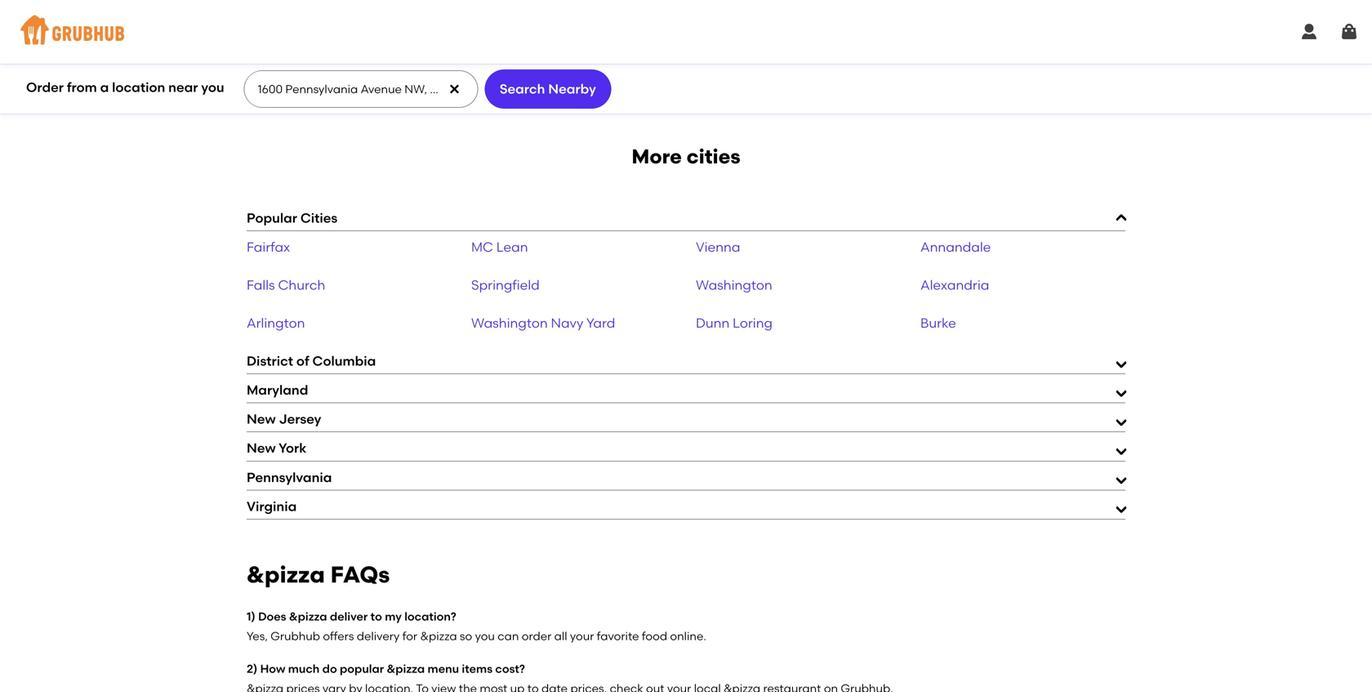 Task type: vqa. For each thing, say whether or not it's contained in the screenshot.
1)
yes



Task type: describe. For each thing, give the bounding box(es) containing it.
search nearby
[[500, 81, 596, 97]]

1) does &pizza deliver to my location? yes, grubhub offers delivery for &pizza so you can order all your favorite food online.
[[247, 609, 707, 643]]

location
[[112, 79, 165, 95]]

cost?
[[496, 662, 525, 676]]

jersey
[[279, 411, 321, 427]]

order
[[26, 79, 64, 95]]

popular
[[340, 662, 384, 676]]

you inside 1) does &pizza deliver to my location? yes, grubhub offers delivery for &pizza so you can order all your favorite food online.
[[475, 629, 495, 643]]

popular
[[247, 210, 297, 226]]

falls church
[[247, 277, 325, 293]]

0 horizontal spatial svg image
[[448, 83, 461, 96]]

from
[[67, 79, 97, 95]]

pennsylvania
[[247, 469, 332, 485]]

yes,
[[247, 629, 268, 643]]

&pizza faqs
[[247, 561, 390, 588]]

choose
[[247, 79, 312, 99]]

1 horizontal spatial a
[[316, 79, 328, 99]]

dunn
[[696, 315, 730, 331]]

for
[[403, 629, 418, 643]]

falls
[[247, 277, 275, 293]]

lean
[[497, 239, 528, 255]]

location?
[[405, 609, 457, 623]]

&pizza up grubhub
[[289, 609, 327, 623]]

main navigation navigation
[[0, 0, 1373, 64]]

columbia
[[313, 353, 376, 369]]

to
[[371, 609, 382, 623]]

new york
[[247, 440, 307, 456]]

vienna link
[[696, 239, 741, 255]]

washington navy yard
[[471, 315, 616, 331]]

&pizza down location?
[[420, 629, 457, 643]]

&pizza up does at bottom
[[247, 561, 325, 588]]

annandale
[[921, 239, 991, 255]]

0 horizontal spatial you
[[201, 79, 224, 95]]

mc lean link
[[471, 239, 528, 255]]

district of columbia
[[247, 353, 376, 369]]

nearby
[[395, 79, 456, 99]]

more cities
[[632, 145, 741, 169]]

does
[[258, 609, 286, 623]]

2)
[[247, 662, 258, 676]]

church
[[278, 277, 325, 293]]

offers
[[323, 629, 354, 643]]

1)
[[247, 609, 256, 623]]

arlington
[[247, 315, 305, 331]]

yard
[[587, 315, 616, 331]]

so
[[460, 629, 472, 643]]

alexandria link
[[921, 277, 990, 293]]

maryland
[[247, 382, 308, 398]]

cities
[[301, 210, 338, 226]]

can
[[498, 629, 519, 643]]

&pizza left nearby
[[332, 79, 391, 99]]

how
[[260, 662, 286, 676]]

food
[[642, 629, 668, 643]]



Task type: locate. For each thing, give the bounding box(es) containing it.
nearby
[[549, 81, 596, 97]]

near
[[168, 79, 198, 95]]

washington up dunn loring
[[696, 277, 773, 293]]

0 vertical spatial new
[[247, 411, 276, 427]]

much
[[288, 662, 320, 676]]

fairfax
[[247, 239, 290, 255]]

1 horizontal spatial svg image
[[1300, 22, 1320, 42]]

1 vertical spatial new
[[247, 440, 276, 456]]

1 horizontal spatial washington
[[696, 277, 773, 293]]

arlington link
[[247, 315, 305, 331]]

navy
[[551, 315, 584, 331]]

fairfax link
[[247, 239, 290, 255]]

a right from
[[100, 79, 109, 95]]

&pizza down 'for'
[[387, 662, 425, 676]]

order from a location near you
[[26, 79, 224, 95]]

my
[[385, 609, 402, 623]]

a right choose
[[316, 79, 328, 99]]

dunn loring link
[[696, 315, 773, 331]]

cities
[[687, 145, 741, 169]]

delivery
[[357, 629, 400, 643]]

burke link
[[921, 315, 957, 331]]

new jersey
[[247, 411, 321, 427]]

search nearby button
[[485, 69, 611, 109]]

you right so
[[475, 629, 495, 643]]

washington
[[696, 277, 773, 293], [471, 315, 548, 331]]

your
[[570, 629, 594, 643]]

svg image
[[1300, 22, 1320, 42], [1340, 22, 1360, 42], [448, 83, 461, 96]]

1 vertical spatial you
[[475, 629, 495, 643]]

search
[[500, 81, 545, 97]]

york
[[279, 440, 307, 456]]

online.
[[670, 629, 707, 643]]

items
[[462, 662, 493, 676]]

do
[[323, 662, 337, 676]]

springfield
[[471, 277, 540, 293]]

2) how much do popular &pizza menu items cost?
[[247, 662, 525, 676]]

falls church link
[[247, 277, 325, 293]]

washington down "springfield"
[[471, 315, 548, 331]]

springfield link
[[471, 277, 540, 293]]

grubhub
[[271, 629, 320, 643]]

virginia
[[247, 498, 297, 514]]

0 horizontal spatial washington
[[471, 315, 548, 331]]

new left york
[[247, 440, 276, 456]]

alexandria
[[921, 277, 990, 293]]

new up new york
[[247, 411, 276, 427]]

of
[[297, 353, 309, 369]]

new for new york
[[247, 440, 276, 456]]

washington navy yard link
[[471, 315, 616, 331]]

2 horizontal spatial svg image
[[1340, 22, 1360, 42]]

more
[[632, 145, 682, 169]]

district
[[247, 353, 293, 369]]

favorite
[[597, 629, 639, 643]]

dunn loring
[[696, 315, 773, 331]]

a
[[316, 79, 328, 99], [100, 79, 109, 95]]

choose a &pizza nearby
[[247, 79, 456, 99]]

0 vertical spatial washington
[[696, 277, 773, 293]]

vienna
[[696, 239, 741, 255]]

washington for washington link
[[696, 277, 773, 293]]

Search Address search field
[[244, 71, 477, 107]]

0 horizontal spatial a
[[100, 79, 109, 95]]

0 vertical spatial you
[[201, 79, 224, 95]]

&pizza
[[332, 79, 391, 99], [247, 561, 325, 588], [289, 609, 327, 623], [420, 629, 457, 643], [387, 662, 425, 676]]

faqs
[[331, 561, 390, 588]]

2 new from the top
[[247, 440, 276, 456]]

burke
[[921, 315, 957, 331]]

new for new jersey
[[247, 411, 276, 427]]

washington link
[[696, 277, 773, 293]]

menu
[[428, 662, 459, 676]]

you right the near
[[201, 79, 224, 95]]

1 vertical spatial washington
[[471, 315, 548, 331]]

washington for washington navy yard
[[471, 315, 548, 331]]

mc lean
[[471, 239, 528, 255]]

popular cities
[[247, 210, 338, 226]]

loring
[[733, 315, 773, 331]]

mc
[[471, 239, 493, 255]]

you
[[201, 79, 224, 95], [475, 629, 495, 643]]

all
[[555, 629, 568, 643]]

new
[[247, 411, 276, 427], [247, 440, 276, 456]]

deliver
[[330, 609, 368, 623]]

1 horizontal spatial you
[[475, 629, 495, 643]]

1 new from the top
[[247, 411, 276, 427]]

order
[[522, 629, 552, 643]]

annandale link
[[921, 239, 991, 255]]



